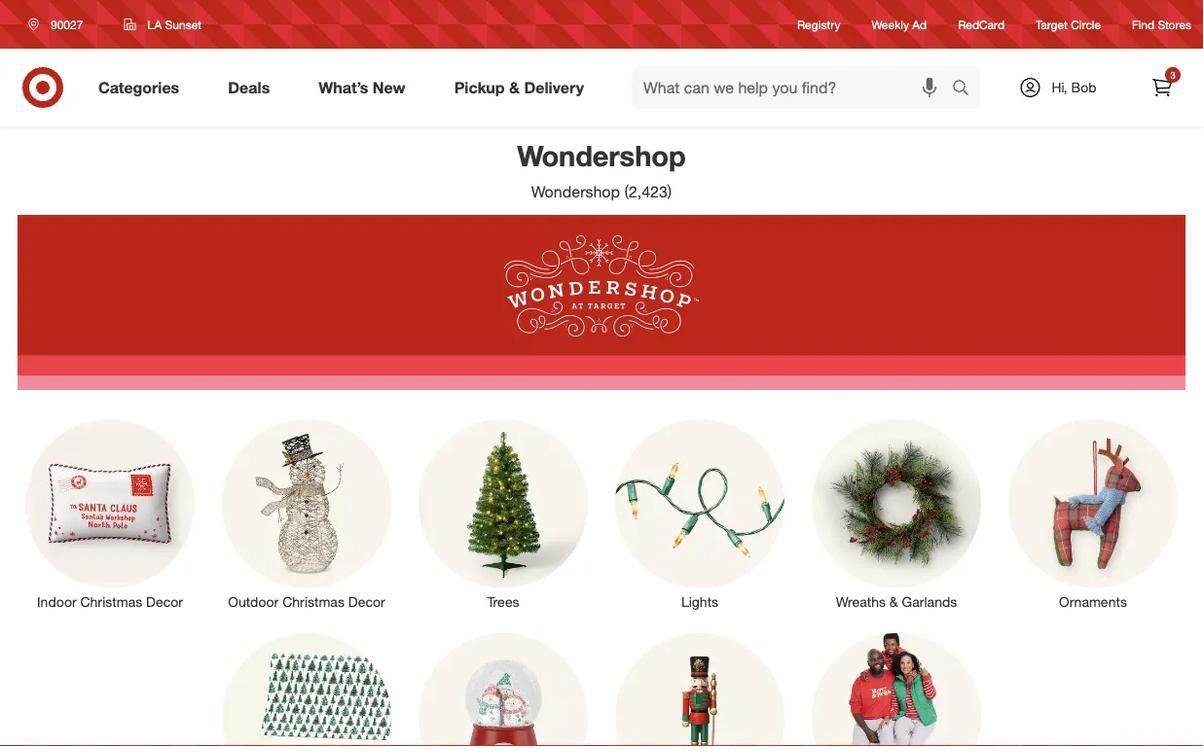 Task type: vqa. For each thing, say whether or not it's contained in the screenshot.
the 7.5' Pre-lit LED Alberta Spruce Artificial Christmas Tree Warm White Lights - Wondershop™ image
no



Task type: describe. For each thing, give the bounding box(es) containing it.
lights
[[682, 594, 719, 611]]

wreaths & garlands
[[836, 594, 958, 611]]

la sunset
[[147, 17, 202, 32]]

la
[[147, 17, 162, 32]]

find
[[1133, 17, 1155, 32]]

pickup & delivery link
[[438, 66, 609, 109]]

decor for indoor christmas decor
[[146, 594, 183, 611]]

weekly ad link
[[872, 16, 927, 33]]

bob
[[1072, 79, 1097, 96]]

deals link
[[212, 66, 294, 109]]

stores
[[1158, 17, 1192, 32]]

find stores link
[[1133, 16, 1192, 33]]

wreaths
[[836, 594, 886, 611]]

wondershop at target image
[[18, 215, 1186, 390]]

sunset
[[165, 17, 202, 32]]

lights link
[[602, 416, 799, 612]]

redcard link
[[959, 16, 1005, 33]]

ad
[[913, 17, 927, 32]]

circle
[[1071, 17, 1102, 32]]

indoor christmas decor
[[37, 594, 183, 611]]

registry
[[798, 17, 841, 32]]

find stores
[[1133, 17, 1192, 32]]

hi,
[[1052, 79, 1068, 96]]

(2,423)
[[625, 183, 672, 202]]

pickup & delivery
[[454, 78, 584, 97]]

what's new link
[[302, 66, 430, 109]]

redcard
[[959, 17, 1005, 32]]

What can we help you find? suggestions appear below search field
[[632, 66, 957, 109]]

3 link
[[1141, 66, 1184, 109]]

90027 button
[[16, 7, 104, 42]]

target circle link
[[1036, 16, 1102, 33]]

90027
[[51, 17, 83, 32]]

3
[[1171, 69, 1176, 81]]

wondershop inside the wondershop wondershop (2,423)
[[532, 183, 620, 202]]



Task type: locate. For each thing, give the bounding box(es) containing it.
0 horizontal spatial &
[[509, 78, 520, 97]]

1 decor from the left
[[146, 594, 183, 611]]

weekly ad
[[872, 17, 927, 32]]

target
[[1036, 17, 1068, 32]]

wondershop wondershop (2,423)
[[517, 138, 686, 202]]

weekly
[[872, 17, 910, 32]]

search
[[944, 80, 991, 99]]

target circle
[[1036, 17, 1102, 32]]

deals
[[228, 78, 270, 97]]

christmas for outdoor
[[283, 594, 345, 611]]

ornaments
[[1060, 594, 1128, 611]]

outdoor christmas decor
[[228, 594, 385, 611]]

christmas for indoor
[[80, 594, 142, 611]]

what's new
[[319, 78, 406, 97]]

categories
[[98, 78, 179, 97]]

what's
[[319, 78, 369, 97]]

& right pickup
[[509, 78, 520, 97]]

&
[[509, 78, 520, 97], [890, 594, 899, 611]]

indoor christmas decor link
[[12, 416, 208, 612]]

1 vertical spatial &
[[890, 594, 899, 611]]

1 horizontal spatial decor
[[348, 594, 385, 611]]

decor for outdoor christmas decor
[[348, 594, 385, 611]]

1 vertical spatial wondershop
[[532, 183, 620, 202]]

search button
[[944, 66, 991, 113]]

christmas right indoor
[[80, 594, 142, 611]]

garlands
[[902, 594, 958, 611]]

new
[[373, 78, 406, 97]]

wondershop
[[517, 138, 686, 173], [532, 183, 620, 202]]

0 horizontal spatial christmas
[[80, 594, 142, 611]]

outdoor
[[228, 594, 279, 611]]

wondershop up (2,423)
[[517, 138, 686, 173]]

la sunset button
[[111, 7, 214, 42]]

outdoor christmas decor link
[[208, 416, 405, 612]]

1 horizontal spatial &
[[890, 594, 899, 611]]

christmas
[[80, 594, 142, 611], [283, 594, 345, 611]]

trees link
[[405, 416, 602, 612]]

& right wreaths
[[890, 594, 899, 611]]

0 vertical spatial wondershop
[[517, 138, 686, 173]]

1 horizontal spatial christmas
[[283, 594, 345, 611]]

2 christmas from the left
[[283, 594, 345, 611]]

indoor
[[37, 594, 77, 611]]

delivery
[[524, 78, 584, 97]]

decor
[[146, 594, 183, 611], [348, 594, 385, 611]]

& for pickup
[[509, 78, 520, 97]]

1 christmas from the left
[[80, 594, 142, 611]]

& for wreaths
[[890, 594, 899, 611]]

registry link
[[798, 16, 841, 33]]

wreaths & garlands link
[[799, 416, 995, 612]]

pickup
[[454, 78, 505, 97]]

wondershop left (2,423)
[[532, 183, 620, 202]]

0 vertical spatial &
[[509, 78, 520, 97]]

hi, bob
[[1052, 79, 1097, 96]]

christmas right outdoor at left
[[283, 594, 345, 611]]

categories link
[[82, 66, 204, 109]]

0 horizontal spatial decor
[[146, 594, 183, 611]]

2 decor from the left
[[348, 594, 385, 611]]

ornaments link
[[995, 416, 1192, 612]]

trees
[[487, 594, 520, 611]]



